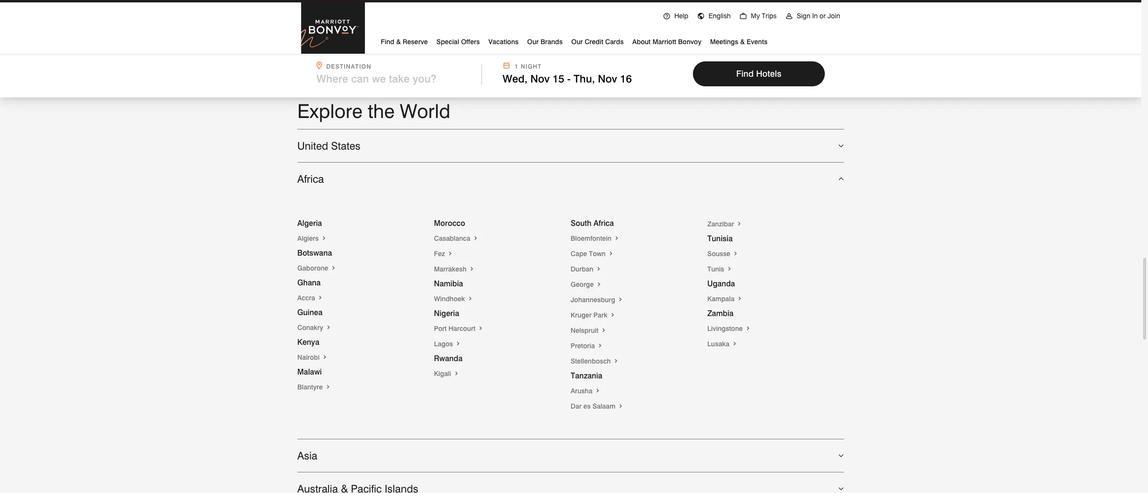 Task type: vqa. For each thing, say whether or not it's contained in the screenshot.
bottommost Find
yes



Task type: describe. For each thing, give the bounding box(es) containing it.
es
[[583, 402, 591, 410]]

arrow right image for zanzibar
[[736, 220, 743, 228]]

arrow right image for livingstone
[[745, 325, 751, 332]]

wed,
[[503, 72, 527, 85]]

tanzania
[[571, 371, 602, 380]]

algiers
[[297, 235, 321, 242]]

lagos link
[[434, 340, 462, 348]]

find hotels
[[736, 69, 782, 79]]

kruger
[[571, 311, 592, 319]]

culture hub link
[[575, 0, 659, 22]]

round image for help
[[663, 12, 671, 20]]

johannesburg link
[[571, 296, 624, 304]]

arrow right image for gaborone
[[330, 264, 337, 272]]

port harcourt
[[434, 325, 477, 332]]

arrow right image for bloemfontein
[[613, 235, 620, 242]]

dar es salaam
[[571, 402, 617, 410]]

cape
[[571, 250, 587, 258]]

find for find hotels
[[736, 69, 754, 79]]

arrow right image for tunis
[[726, 265, 733, 273]]

kigali
[[434, 370, 453, 377]]

cape town
[[571, 250, 608, 258]]

round image for english
[[697, 12, 705, 20]]

arrow right image for george
[[596, 281, 602, 288]]

bonvoy
[[678, 38, 701, 46]]

livingstone link
[[707, 325, 751, 332]]

arrow right image for pretoria
[[597, 342, 603, 350]]

golden
[[417, 5, 445, 13]]

stellenbosch link
[[571, 357, 619, 365]]

lights
[[516, 5, 539, 13]]

meetings
[[710, 38, 738, 46]]

port
[[434, 325, 447, 332]]

big for easy
[[691, 5, 703, 13]]

pretoria
[[571, 342, 597, 350]]

tunis
[[707, 265, 726, 273]]

town
[[589, 250, 606, 258]]

my trips button
[[735, 1, 781, 28]]

sousse link
[[707, 250, 739, 258]]

arrow right image for johannesburg
[[617, 296, 624, 304]]

15
[[553, 72, 564, 85]]

offers
[[461, 38, 480, 46]]

algeria
[[297, 219, 322, 228]]

arrow right image for stellenbosch
[[613, 357, 619, 365]]

2 nov from the left
[[598, 72, 617, 85]]

zanzibar link
[[707, 220, 743, 228]]

big for apple
[[326, 5, 337, 13]]

durban
[[571, 265, 595, 273]]

rwanda
[[434, 354, 463, 363]]

united states
[[297, 140, 361, 152]]

asia button
[[297, 439, 844, 472]]

english button
[[693, 1, 735, 28]]

about marriott bonvoy button
[[632, 34, 701, 48]]

arrow right image for algiers
[[321, 235, 327, 242]]

nairobi link
[[297, 354, 328, 361]]

algiers link
[[297, 235, 327, 242]]

arrow right image for nairobi
[[321, 354, 328, 361]]

capital
[[797, 5, 824, 13]]

dar
[[571, 402, 582, 410]]

arrow right image for casablanca
[[472, 235, 479, 242]]

gaborone
[[297, 264, 330, 272]]

easy
[[704, 5, 721, 13]]

arusha link
[[571, 387, 601, 395]]

thu,
[[574, 72, 595, 85]]

gaborone link
[[297, 264, 337, 272]]

1 vertical spatial africa
[[594, 219, 614, 228]]

my trips
[[751, 12, 777, 20]]

windhoek link
[[434, 295, 474, 303]]

meetings & events button
[[710, 34, 768, 48]]

cards
[[605, 38, 624, 46]]

about
[[632, 38, 651, 46]]

arrow right image for arusha
[[594, 387, 601, 395]]

nigeria
[[434, 309, 459, 318]]

city
[[447, 5, 461, 13]]

accra
[[297, 294, 317, 302]]

botswana
[[297, 248, 332, 258]]

kenya
[[297, 338, 319, 347]]

arrow right image for conakry
[[325, 324, 332, 331]]

arrow right image for marrakesh
[[468, 265, 475, 273]]

the for the golden city
[[402, 5, 415, 13]]

special
[[436, 38, 459, 46]]

or
[[820, 12, 826, 20]]

cape town link
[[571, 250, 614, 258]]

our brands
[[527, 38, 563, 46]]

explore
[[297, 99, 363, 122]]

vacations button
[[488, 34, 519, 48]]

culture hub
[[585, 5, 631, 13]]

africa inside dropdown button
[[297, 173, 324, 185]]

nairobi
[[297, 354, 321, 361]]

night
[[494, 5, 514, 13]]

arrow right image for fez
[[447, 250, 454, 258]]

livingstone
[[707, 325, 745, 332]]

hub
[[617, 5, 631, 13]]

none search field containing wed, nov 15 - thu, nov 16
[[0, 54, 1141, 97]]

asia
[[297, 449, 317, 462]]

arrow right image for cape town
[[608, 250, 614, 258]]

kigali link
[[434, 370, 460, 377]]

round image
[[785, 12, 793, 20]]

1 nov from the left
[[530, 72, 550, 85]]

destination
[[326, 63, 371, 70]]

harcourt
[[449, 325, 475, 332]]



Task type: locate. For each thing, give the bounding box(es) containing it.
vibrant
[[768, 5, 796, 13]]

night lights
[[494, 5, 539, 13]]

& left events
[[740, 38, 745, 46]]

1 vertical spatial find
[[736, 69, 754, 79]]

arrow right image down rwanda
[[453, 370, 460, 377]]

round image for my trips
[[739, 12, 747, 20]]

trips
[[762, 12, 777, 20]]

find left reserve on the top
[[381, 38, 394, 46]]

find inside dropdown button
[[381, 38, 394, 46]]

africa down united
[[297, 173, 324, 185]]

0 horizontal spatial big
[[326, 5, 337, 13]]

arrow right image up johannesburg link
[[596, 281, 602, 288]]

our credit cards
[[571, 38, 624, 46]]

united states button
[[297, 130, 844, 162]]

find & reserve button
[[381, 34, 428, 48]]

2 our from the left
[[571, 38, 583, 46]]

big left easy
[[691, 5, 703, 13]]

arrow right image right town
[[608, 250, 614, 258]]

& inside 'find & reserve' dropdown button
[[396, 38, 401, 46]]

kampala
[[707, 295, 736, 303]]

night
[[521, 63, 542, 70]]

& inside meetings & events dropdown button
[[740, 38, 745, 46]]

2 horizontal spatial the
[[677, 5, 690, 13]]

1 horizontal spatial nov
[[598, 72, 617, 85]]

nelspruit link
[[571, 327, 607, 334]]

1 the from the left
[[311, 5, 324, 13]]

george link
[[571, 281, 602, 288]]

accra link
[[297, 294, 324, 302]]

round image left my at the top
[[739, 12, 747, 20]]

sign in or join
[[797, 12, 840, 20]]

0 horizontal spatial round image
[[663, 12, 671, 20]]

arrow right image up stellenbosch link
[[597, 342, 603, 350]]

durban link
[[571, 265, 602, 273]]

2 & from the left
[[740, 38, 745, 46]]

2 horizontal spatial round image
[[739, 12, 747, 20]]

arrow right image for lusaka
[[731, 340, 738, 348]]

arrow right image
[[321, 235, 327, 242], [613, 235, 620, 242], [447, 250, 454, 258], [732, 250, 739, 258], [330, 264, 337, 272], [468, 265, 475, 273], [726, 265, 733, 273], [617, 296, 624, 304], [325, 324, 332, 331], [745, 325, 751, 332], [600, 327, 607, 334], [455, 340, 462, 348], [613, 357, 619, 365], [594, 387, 601, 395]]

find hotels button
[[693, 61, 825, 86]]

find left hotels
[[736, 69, 754, 79]]

our for our credit cards
[[571, 38, 583, 46]]

sousse
[[707, 250, 732, 258]]

0 horizontal spatial find
[[381, 38, 394, 46]]

the big apple
[[311, 5, 359, 13]]

round image inside my trips button
[[739, 12, 747, 20]]

arrow right image for durban
[[595, 265, 602, 273]]

marrakesh
[[434, 265, 468, 273]]

arusha
[[571, 387, 594, 395]]

fez link
[[434, 250, 454, 258]]

arrow right image for blantyre
[[325, 383, 331, 391]]

arrow right image up harcourt
[[467, 295, 474, 303]]

round image inside help link
[[663, 12, 671, 20]]

round image left help
[[663, 12, 671, 20]]

george
[[571, 281, 596, 288]]

1 horizontal spatial our
[[571, 38, 583, 46]]

casablanca link
[[434, 235, 479, 242]]

casablanca
[[434, 235, 472, 242]]

reserve
[[403, 38, 428, 46]]

arrow right image up livingstone link
[[736, 295, 743, 303]]

africa button
[[297, 163, 844, 195]]

about marriott bonvoy
[[632, 38, 701, 46]]

arrow right image up malawi
[[321, 354, 328, 361]]

0 horizontal spatial &
[[396, 38, 401, 46]]

morocco
[[434, 219, 465, 228]]

find
[[381, 38, 394, 46], [736, 69, 754, 79]]

credit
[[585, 38, 603, 46]]

the left golden
[[402, 5, 415, 13]]

1 our from the left
[[527, 38, 539, 46]]

1 big from the left
[[326, 5, 337, 13]]

united
[[297, 140, 328, 152]]

the inside the big apple link
[[311, 5, 324, 13]]

arrow right image for kampala
[[736, 295, 743, 303]]

ghana
[[297, 278, 321, 287]]

our inside dropdown button
[[527, 38, 539, 46]]

0 horizontal spatial the
[[311, 5, 324, 13]]

our credit cards link
[[571, 34, 624, 48]]

1 round image from the left
[[663, 12, 671, 20]]

the left easy
[[677, 5, 690, 13]]

round image
[[663, 12, 671, 20], [697, 12, 705, 20], [739, 12, 747, 20]]

windhoek
[[434, 295, 467, 303]]

the inside the golden city link
[[402, 5, 415, 13]]

in
[[812, 12, 818, 20]]

big
[[326, 5, 337, 13], [691, 5, 703, 13]]

None search field
[[0, 54, 1141, 97]]

brands
[[541, 38, 563, 46]]

& for meetings
[[740, 38, 745, 46]]

culture
[[585, 5, 616, 13]]

2 big from the left
[[691, 5, 703, 13]]

night lights link
[[484, 0, 568, 22]]

0 horizontal spatial africa
[[297, 173, 324, 185]]

conakry link
[[297, 324, 332, 331]]

& for find
[[396, 38, 401, 46]]

arrow right image right park
[[609, 311, 616, 319]]

dar es salaam link
[[571, 402, 624, 410]]

lusaka
[[707, 340, 731, 348]]

2 the from the left
[[402, 5, 415, 13]]

help
[[674, 12, 688, 20]]

arrow right image down nairobi link
[[325, 383, 331, 391]]

arrow right image down livingstone link
[[731, 340, 738, 348]]

special offers
[[436, 38, 480, 46]]

arrow right image
[[736, 220, 743, 228], [472, 235, 479, 242], [608, 250, 614, 258], [595, 265, 602, 273], [596, 281, 602, 288], [317, 294, 324, 302], [467, 295, 474, 303], [736, 295, 743, 303], [609, 311, 616, 319], [477, 325, 484, 332], [731, 340, 738, 348], [597, 342, 603, 350], [321, 354, 328, 361], [453, 370, 460, 377], [325, 383, 331, 391], [617, 402, 624, 410]]

kruger park
[[571, 311, 609, 319]]

bloemfontein
[[571, 235, 613, 242]]

round image left the english
[[697, 12, 705, 20]]

arrow right image for nelspruit
[[600, 327, 607, 334]]

our left brands
[[527, 38, 539, 46]]

arrow right image for kruger park
[[609, 311, 616, 319]]

find for find & reserve
[[381, 38, 394, 46]]

& left reserve on the top
[[396, 38, 401, 46]]

arrow right image right harcourt
[[477, 325, 484, 332]]

the left the apple at the left
[[311, 5, 324, 13]]

zanzibar
[[707, 220, 736, 228]]

1 horizontal spatial round image
[[697, 12, 705, 20]]

explore the world
[[297, 99, 477, 122]]

stellenbosch
[[571, 357, 613, 365]]

marriott
[[653, 38, 676, 46]]

arrow right image right salaam
[[617, 402, 624, 410]]

help link
[[659, 1, 693, 28]]

the for the big apple
[[311, 5, 324, 13]]

16
[[620, 72, 632, 85]]

tunis link
[[707, 265, 733, 273]]

uganda
[[707, 279, 735, 288]]

world
[[400, 99, 450, 122]]

arrow right image for kigali
[[453, 370, 460, 377]]

south africa
[[571, 219, 614, 228]]

the for the big easy
[[677, 5, 690, 13]]

0 vertical spatial find
[[381, 38, 394, 46]]

my
[[751, 12, 760, 20]]

arrow right image down town
[[595, 265, 602, 273]]

3 round image from the left
[[739, 12, 747, 20]]

lusaka link
[[707, 340, 738, 348]]

1 & from the left
[[396, 38, 401, 46]]

2 round image from the left
[[697, 12, 705, 20]]

the
[[311, 5, 324, 13], [402, 5, 415, 13], [677, 5, 690, 13]]

arrow right image for sousse
[[732, 250, 739, 258]]

destination field
[[317, 72, 476, 85]]

1 horizontal spatial the
[[402, 5, 415, 13]]

hotels
[[756, 69, 782, 79]]

the inside the big easy link
[[677, 5, 690, 13]]

arrow right image up sousse link
[[736, 220, 743, 228]]

our left credit
[[571, 38, 583, 46]]

0 horizontal spatial nov
[[530, 72, 550, 85]]

nov left 16
[[598, 72, 617, 85]]

apple
[[339, 5, 359, 13]]

park
[[593, 311, 607, 319]]

1 horizontal spatial find
[[736, 69, 754, 79]]

arrow right image up marrakesh "link"
[[472, 235, 479, 242]]

malawi
[[297, 367, 322, 377]]

sign
[[797, 12, 810, 20]]

round image inside english button
[[697, 12, 705, 20]]

fez
[[434, 250, 447, 258]]

0 vertical spatial africa
[[297, 173, 324, 185]]

south
[[571, 219, 592, 228]]

find inside button
[[736, 69, 754, 79]]

arrow right image up guinea
[[317, 294, 324, 302]]

Destination text field
[[317, 72, 463, 85]]

vibrant capital
[[768, 5, 824, 13]]

0 horizontal spatial our
[[527, 38, 539, 46]]

nov down night
[[530, 72, 550, 85]]

our for our brands
[[527, 38, 539, 46]]

arrow right image for lagos
[[455, 340, 462, 348]]

arrow right image for port harcourt
[[477, 325, 484, 332]]

1 horizontal spatial &
[[740, 38, 745, 46]]

africa up bloemfontein link
[[594, 219, 614, 228]]

blantyre link
[[297, 383, 331, 391]]

arrow right image for windhoek
[[467, 295, 474, 303]]

pretoria link
[[571, 342, 603, 350]]

1 horizontal spatial africa
[[594, 219, 614, 228]]

guinea
[[297, 308, 323, 317]]

arrow right image for accra
[[317, 294, 324, 302]]

3 the from the left
[[677, 5, 690, 13]]

big left the apple at the left
[[326, 5, 337, 13]]

1 horizontal spatial big
[[691, 5, 703, 13]]

special offers button
[[436, 34, 480, 48]]

arrow right image for dar es salaam
[[617, 402, 624, 410]]



